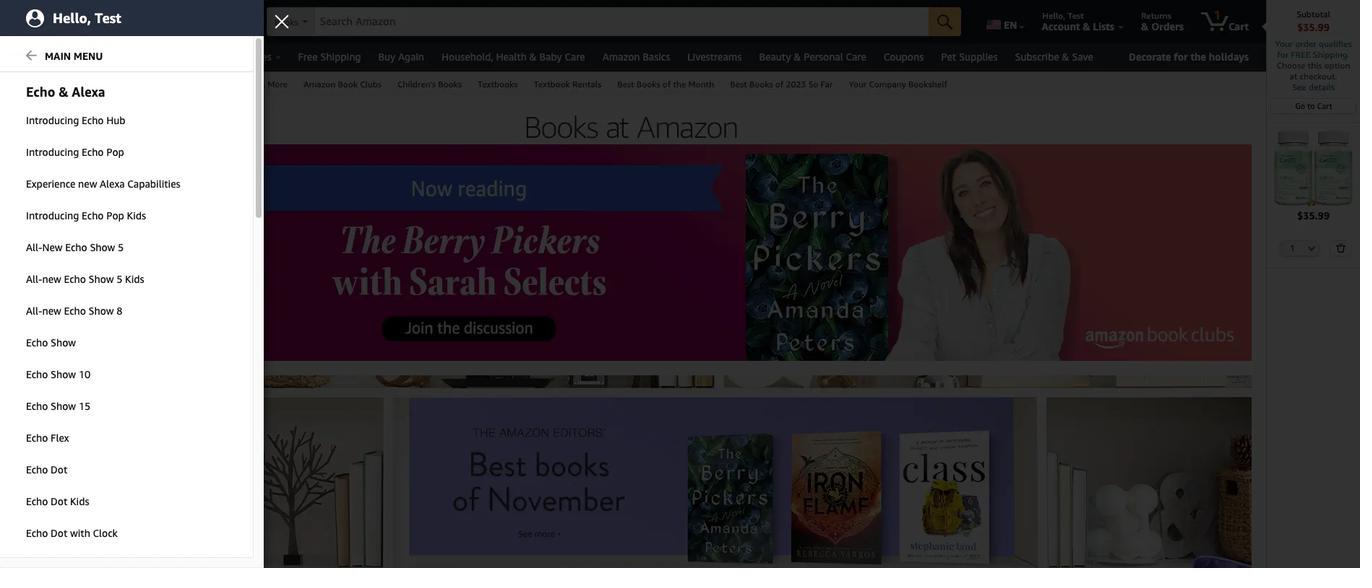 Task type: locate. For each thing, give the bounding box(es) containing it.
your for your order qualifies for free shipping. choose this option at checkout. see details
[[1276, 38, 1294, 49]]

advanced
[[59, 79, 98, 90]]

rentals down the amazon basics link
[[573, 79, 602, 90]]

in down "read with pride" link
[[45, 320, 52, 330]]

your inside your order qualifies for free shipping. choose this option at checkout. see details
[[1276, 38, 1294, 49]]

1 vertical spatial $35.99
[[1298, 209, 1330, 222]]

to left los
[[158, 10, 167, 21]]

los
[[169, 10, 182, 21]]

the down "livestreams" link
[[673, 79, 686, 90]]

pop down alexa
[[106, 210, 124, 222]]

picks inside best books of the month best books of 2023 so far celebrity picks books by black writers
[[57, 268, 78, 278]]

0 horizontal spatial audible
[[20, 549, 49, 560]]

0 horizontal spatial deals
[[20, 320, 42, 330]]

free shipping
[[298, 51, 361, 63]]

1 horizontal spatial textbook
[[534, 79, 570, 90]]

search
[[100, 79, 126, 90]]

0 vertical spatial so
[[809, 79, 819, 90]]

2 horizontal spatial book
[[338, 79, 358, 90]]

children's down the 'back'
[[20, 215, 59, 226]]

more in books
[[13, 341, 78, 352]]

month inside navigation navigation
[[689, 79, 715, 90]]

subscribe & save link
[[1007, 47, 1103, 67]]

to inside delivering to los angeles 90005 update location
[[158, 10, 167, 21]]

amazon for amazon book review blog
[[20, 370, 52, 380]]

1 horizontal spatial deals
[[101, 51, 126, 63]]

deals in books link
[[20, 320, 78, 330]]

0 vertical spatial rentals
[[573, 79, 602, 90]]

0 horizontal spatial cart
[[1229, 20, 1249, 33]]

to right the go
[[1308, 101, 1316, 111]]

dot down echo dot
[[51, 496, 67, 508]]

all- up deals in books link
[[26, 305, 42, 317]]

amazon books on twitter book club picks
[[20, 396, 118, 419]]

1 vertical spatial book
[[54, 370, 74, 380]]

echo flex link
[[0, 424, 253, 454]]

0 vertical spatial textbook rentals
[[534, 79, 602, 90]]

month down introducing echo pop kids
[[91, 241, 115, 252]]

pop inside introducing echo pop kids link
[[106, 210, 124, 222]]

1 horizontal spatial textbook rentals link
[[526, 72, 610, 95]]

textbooks down health
[[478, 79, 518, 90]]

1 vertical spatial best books of the month link
[[20, 241, 115, 252]]

& up audible audiobooks link
[[44, 534, 51, 544]]

personal
[[804, 51, 844, 63]]

cart down details
[[1318, 101, 1333, 111]]

0 horizontal spatial textbook rentals link
[[20, 499, 87, 509]]

test left lists
[[1068, 10, 1084, 21]]

deals inside navigation navigation
[[101, 51, 126, 63]]

so down beauty & personal care link
[[809, 79, 819, 90]]

location
[[154, 20, 192, 33]]

this
[[1308, 60, 1323, 71]]

& right echo
[[59, 84, 68, 100]]

None submit
[[929, 7, 962, 36]]

textbook rentals link down baby
[[526, 72, 610, 95]]

1 left dropdown image
[[1291, 243, 1295, 253]]

kids down experience new alexa capabilities link
[[127, 210, 146, 222]]

0 horizontal spatial to
[[42, 202, 49, 213]]

0 vertical spatial textbook rentals link
[[526, 72, 610, 95]]

3 all- from the top
[[26, 305, 42, 317]]

kids up echo dot with clock
[[70, 496, 89, 508]]

the left holidays
[[1191, 51, 1207, 63]]

book left club
[[20, 409, 40, 419]]

1 horizontal spatial so
[[809, 79, 819, 90]]

main menu link
[[0, 41, 253, 72]]

amazon book review blog link
[[20, 370, 125, 380]]

textbook rentals down echo dot
[[20, 499, 87, 509]]

audible
[[53, 534, 88, 544], [20, 549, 49, 560]]

delivering to los angeles 90005 update location
[[116, 10, 243, 33]]

0 horizontal spatial your
[[849, 79, 867, 90]]

0 horizontal spatial textbook rentals
[[20, 499, 87, 509]]

textbooks inside navigation navigation
[[478, 79, 518, 90]]

your for your company bookshelf
[[849, 79, 867, 90]]

1 vertical spatial textbook rentals
[[20, 499, 87, 509]]

1 horizontal spatial rentals
[[573, 79, 602, 90]]

pop for introducing echo pop kids
[[106, 210, 124, 222]]

1 vertical spatial picks
[[63, 409, 83, 419]]

hello, up subscribe & save
[[1043, 10, 1066, 21]]

2 introducing from the top
[[26, 146, 79, 158]]

details
[[1309, 82, 1335, 93]]

0 vertical spatial your
[[1276, 38, 1294, 49]]

new inside all-new echo show 8 link
[[42, 305, 61, 317]]

1 vertical spatial children's
[[20, 215, 59, 226]]

0 horizontal spatial rentals
[[57, 499, 87, 509]]

0 horizontal spatial children's
[[20, 215, 59, 226]]

1 horizontal spatial care
[[846, 51, 867, 63]]

& left lists
[[1083, 20, 1091, 33]]

new inside experience new alexa capabilities link
[[78, 178, 97, 190]]

2 vertical spatial new
[[42, 305, 61, 317]]

textbook rentals link down echo dot
[[20, 499, 87, 509]]

amazon for amazon book clubs
[[304, 79, 336, 90]]

5 for all-new echo show 5 kids
[[117, 273, 123, 286]]

books%20at%20amazon image
[[330, 106, 937, 145]]

& inside returns & orders
[[1142, 20, 1149, 33]]

0 vertical spatial picks
[[57, 268, 78, 278]]

introducing for introducing echo pop kids
[[26, 210, 79, 222]]

the down introducing echo pop kids
[[76, 241, 88, 252]]

pop up stories
[[106, 146, 124, 158]]

0 horizontal spatial month
[[91, 241, 115, 252]]

new for all-new echo show 5 kids
[[42, 273, 61, 286]]

all-new echo show 8 link
[[0, 296, 253, 327]]

best books of the month link up celebrity picks link
[[20, 241, 115, 252]]

& for subscribe & save
[[1062, 51, 1070, 63]]

best for best sellers & more
[[211, 79, 228, 90]]

introducing down echo
[[26, 114, 79, 127]]

1 vertical spatial best books of 2023 so far link
[[20, 254, 124, 265]]

1 horizontal spatial best books of the month link
[[610, 72, 722, 95]]

hello, test left lists
[[1043, 10, 1084, 21]]

1 vertical spatial kids
[[125, 273, 144, 286]]

for left free
[[1278, 49, 1289, 60]]

1 horizontal spatial test
[[1068, 10, 1084, 21]]

1 vertical spatial textbook rentals link
[[20, 499, 87, 509]]

kids down all-new echo show 5 link
[[125, 273, 144, 286]]

the inside best books of the month best books of 2023 so far celebrity picks books by black writers
[[76, 241, 88, 252]]

picks up black
[[57, 268, 78, 278]]

picks
[[57, 268, 78, 278], [63, 409, 83, 419]]

2 pop from the top
[[106, 210, 124, 222]]

5 down introducing echo pop kids link
[[118, 241, 124, 254]]

more
[[268, 79, 288, 90], [13, 341, 35, 352]]

far inside best books of the month best books of 2023 so far celebrity picks books by black writers
[[111, 254, 124, 265]]

book
[[338, 79, 358, 90], [54, 370, 74, 380], [20, 409, 40, 419]]

hello,
[[53, 10, 91, 26], [1043, 10, 1066, 21]]

deals down read
[[20, 320, 42, 330]]

introducing up and
[[26, 146, 79, 158]]

company
[[869, 79, 907, 90]]

best books of 2023 so far link down beauty
[[722, 72, 841, 95]]

amazon down more in books
[[20, 370, 52, 380]]

main
[[45, 50, 71, 62]]

new up celebrity picks link
[[42, 241, 63, 254]]

echo show 10
[[26, 369, 90, 381]]

textbook down baby
[[534, 79, 570, 90]]

1 horizontal spatial the
[[673, 79, 686, 90]]

account
[[1042, 20, 1081, 33]]

& left the save
[[1062, 51, 1070, 63]]

a
[[41, 435, 46, 445]]

dot down start a new series
[[51, 464, 67, 476]]

show inside "link"
[[51, 401, 76, 413]]

1 horizontal spatial with
[[70, 528, 90, 540]]

rentals
[[573, 79, 602, 90], [57, 499, 87, 509]]

textbook rentals down baby
[[534, 79, 602, 90]]

more right sellers
[[268, 79, 288, 90]]

your left 'order'
[[1276, 38, 1294, 49]]

best
[[211, 79, 228, 90], [618, 79, 635, 90], [730, 79, 747, 90], [20, 241, 38, 252], [20, 254, 38, 265]]

introducing echo hub link
[[0, 106, 253, 136]]

in right popular
[[51, 147, 59, 158]]

2 dot from the top
[[51, 496, 67, 508]]

0 vertical spatial new
[[42, 241, 63, 254]]

black
[[58, 281, 80, 291]]

introducing for introducing echo pop
[[26, 146, 79, 158]]

8
[[117, 305, 123, 317]]

all
[[33, 51, 47, 63]]

0 vertical spatial month
[[689, 79, 715, 90]]

subscribe
[[1015, 51, 1060, 63]]

audible down kindle
[[20, 549, 49, 560]]

1 vertical spatial rentals
[[57, 499, 87, 509]]

far up all-new echo show 5 kids
[[111, 254, 124, 265]]

pride
[[61, 307, 81, 317]]

children's inside hispanic and latino stories books in spanish back to school books children's books
[[20, 215, 59, 226]]

1 horizontal spatial cart
[[1318, 101, 1333, 111]]

0 vertical spatial 2023
[[786, 79, 807, 90]]

1 vertical spatial to
[[1308, 101, 1316, 111]]

2 all- from the top
[[26, 273, 42, 286]]

test up holiday deals
[[95, 10, 121, 26]]

1 all- from the top
[[26, 241, 42, 254]]

new for experience new alexa capabilities
[[78, 178, 97, 190]]

month inside best books of the month best books of 2023 so far celebrity picks books by black writers
[[91, 241, 115, 252]]

menu
[[74, 50, 103, 62]]

echo dot kids
[[26, 496, 89, 508]]

amazon book clubs
[[304, 79, 382, 90]]

1 vertical spatial dot
[[51, 496, 67, 508]]

0 vertical spatial children's
[[398, 79, 436, 90]]

month down "livestreams" link
[[689, 79, 715, 90]]

for inside your order qualifies for free shipping. choose this option at checkout. see details
[[1278, 49, 1289, 60]]

introducing down books in spanish link
[[26, 210, 79, 222]]

pop for introducing echo pop
[[106, 146, 124, 158]]

rentals up echo dot with clock
[[57, 499, 87, 509]]

all- for all-new echo show 5 kids
[[26, 273, 42, 286]]

& right sellers
[[259, 79, 265, 90]]

0 vertical spatial deals
[[101, 51, 126, 63]]

echo show link
[[0, 328, 253, 359]]

0 horizontal spatial children's books link
[[20, 215, 85, 226]]

new for all-new echo show 8
[[42, 305, 61, 317]]

book inside navigation navigation
[[338, 79, 358, 90]]

2 vertical spatial all-
[[26, 305, 42, 317]]

1 vertical spatial 1
[[1291, 243, 1295, 253]]

show
[[90, 241, 115, 254], [89, 273, 114, 286], [89, 305, 114, 317], [51, 337, 76, 349], [51, 369, 76, 381], [51, 401, 76, 413]]

$35.99 down subtotal
[[1298, 21, 1330, 33]]

1 vertical spatial new
[[42, 273, 61, 286]]

care
[[565, 51, 585, 63], [846, 51, 867, 63]]

decorate for the holidays link
[[1124, 48, 1255, 67]]

0 vertical spatial 5
[[118, 241, 124, 254]]

audible up audiobooks
[[53, 534, 88, 544]]

1 vertical spatial all-
[[26, 273, 42, 286]]

care right personal
[[846, 51, 867, 63]]

0 horizontal spatial far
[[111, 254, 124, 265]]

coq10 600mg softgels | high absorption coq10 ubiquinol supplement | reduced form enhanced with vitamin e &amp; omega 3 6 9 | antioxidant powerhouse good for health | 120 softgels image
[[1274, 129, 1354, 209]]

Books search field
[[267, 7, 962, 38]]

0 vertical spatial best books of the month link
[[610, 72, 722, 95]]

buy
[[378, 51, 396, 63]]

of inside 'best books of the month' link
[[663, 79, 671, 90]]

amazon book clubs link
[[296, 72, 390, 95]]

1 horizontal spatial month
[[689, 79, 715, 90]]

holiday
[[64, 51, 99, 63]]

2 vertical spatial the
[[76, 241, 88, 252]]

children's
[[398, 79, 436, 90], [20, 215, 59, 226]]

celebrity
[[20, 268, 54, 278]]

all- up celebrity
[[26, 241, 42, 254]]

on
[[81, 396, 91, 406]]

amazon down "search amazon" text box
[[603, 51, 640, 63]]

0 horizontal spatial for
[[1174, 51, 1188, 63]]

far down personal
[[821, 79, 833, 90]]

household, health & baby care
[[442, 51, 585, 63]]

lists
[[1093, 20, 1115, 33]]

0 horizontal spatial care
[[565, 51, 585, 63]]

more down deals in books link
[[13, 341, 35, 352]]

1 vertical spatial 2023
[[76, 254, 95, 265]]

textbook rentals inside navigation navigation
[[534, 79, 602, 90]]

2 vertical spatial introducing
[[26, 210, 79, 222]]

children's books link down again
[[390, 72, 470, 95]]

book left clubs
[[338, 79, 358, 90]]

livestreams
[[688, 51, 742, 63]]

of for best books of the month
[[663, 79, 671, 90]]

of for best books of 2023 so far
[[776, 79, 784, 90]]

rentals inside navigation navigation
[[573, 79, 602, 90]]

2 horizontal spatial to
[[1308, 101, 1316, 111]]

with up deals in books link
[[43, 307, 59, 317]]

$35.99 up dropdown image
[[1298, 209, 1330, 222]]

2 horizontal spatial the
[[1191, 51, 1207, 63]]

1 introducing from the top
[[26, 114, 79, 127]]

deals inside read with pride deals in books
[[20, 320, 42, 330]]

1 horizontal spatial audible
[[53, 534, 88, 544]]

0 horizontal spatial hello, test
[[53, 10, 121, 26]]

to for go to cart
[[1308, 101, 1316, 111]]

1 vertical spatial your
[[849, 79, 867, 90]]

sellers
[[231, 79, 257, 90]]

1 up holidays
[[1214, 8, 1221, 22]]

1 horizontal spatial children's books link
[[390, 72, 470, 95]]

test inside navigation navigation
[[1068, 10, 1084, 21]]

1 horizontal spatial to
[[158, 10, 167, 21]]

0 vertical spatial pop
[[106, 146, 124, 158]]

livestreams link
[[679, 47, 751, 67]]

1 vertical spatial deals
[[20, 320, 42, 330]]

introducing echo pop kids
[[26, 210, 146, 222]]

start
[[20, 435, 39, 445]]

of inside the best books of 2023 so far link
[[776, 79, 784, 90]]

all- left by
[[26, 273, 42, 286]]

the for best books of the month
[[673, 79, 686, 90]]

0 vertical spatial to
[[158, 10, 167, 21]]

returns
[[1142, 10, 1172, 21]]

kindle
[[13, 534, 42, 544]]

your company bookshelf
[[849, 79, 948, 90]]

far
[[821, 79, 833, 90], [111, 254, 124, 265]]

of up celebrity picks link
[[67, 241, 74, 252]]

& for account & lists
[[1083, 20, 1091, 33]]

new inside 'all-new echo show 5 kids' link
[[42, 273, 61, 286]]

best books of 2023 so far link down all-new echo show 5
[[20, 254, 124, 265]]

now reading. bright young women with sarah selects. join the discussion. image
[[168, 145, 1252, 361]]

of down "basics"
[[663, 79, 671, 90]]

textbook down echo dot
[[20, 499, 55, 509]]

2023 inside navigation navigation
[[786, 79, 807, 90]]

best books of the month link down "basics"
[[610, 72, 722, 95]]

clock
[[93, 528, 118, 540]]

2 vertical spatial book
[[20, 409, 40, 419]]

your left company
[[849, 79, 867, 90]]

deals up the search at left
[[101, 51, 126, 63]]

1 vertical spatial so
[[98, 254, 109, 265]]

hello, inside navigation navigation
[[1043, 10, 1066, 21]]

0 vertical spatial new
[[78, 178, 97, 190]]

the for best books of the month best books of 2023 so far celebrity picks books by black writers
[[76, 241, 88, 252]]

hello, up main menu
[[53, 10, 91, 26]]

picks down amazon books on twitter link
[[63, 409, 83, 419]]

pop inside introducing echo pop link
[[106, 146, 124, 158]]

popular
[[13, 147, 48, 158]]

3 introducing from the top
[[26, 210, 79, 222]]

2023 down beauty & personal care link
[[786, 79, 807, 90]]

to down books in spanish link
[[42, 202, 49, 213]]

&
[[1083, 20, 1091, 33], [1142, 20, 1149, 33], [530, 51, 537, 63], [794, 51, 801, 63], [1062, 51, 1070, 63], [259, 79, 265, 90], [59, 84, 68, 100], [44, 534, 51, 544]]

2023
[[786, 79, 807, 90], [76, 254, 95, 265]]

amazon up club
[[20, 396, 52, 406]]

book left 10
[[54, 370, 74, 380]]

the
[[1191, 51, 1207, 63], [673, 79, 686, 90], [76, 241, 88, 252]]

alexa
[[100, 178, 125, 190]]

cart up holidays
[[1229, 20, 1249, 33]]

$35.99 inside subtotal $35.99
[[1298, 21, 1330, 33]]

5 right writers
[[117, 273, 123, 286]]

best books of the month link
[[610, 72, 722, 95], [20, 241, 115, 252]]

0 horizontal spatial hello,
[[53, 10, 91, 26]]

3 dot from the top
[[51, 528, 67, 540]]

& right beauty
[[794, 51, 801, 63]]

0 horizontal spatial book
[[20, 409, 40, 419]]

so up all-new echo show 5 kids
[[98, 254, 109, 265]]

in inside read with pride deals in books
[[45, 320, 52, 330]]

in up back to school books link
[[47, 189, 54, 200]]

amazon inside amazon book clubs link
[[304, 79, 336, 90]]

1 vertical spatial the
[[673, 79, 686, 90]]

0 vertical spatial the
[[1191, 51, 1207, 63]]

1 pop from the top
[[106, 146, 124, 158]]

0 vertical spatial dot
[[51, 464, 67, 476]]

holidays
[[1209, 51, 1249, 63]]

for right decorate
[[1174, 51, 1188, 63]]

dropdown image
[[1309, 246, 1316, 251]]

new right a
[[48, 435, 66, 445]]

hello, test up menu
[[53, 10, 121, 26]]

best books of 2023 so far
[[730, 79, 833, 90]]

1 horizontal spatial your
[[1276, 38, 1294, 49]]

of down beauty
[[776, 79, 784, 90]]

textbooks up echo dot kids
[[13, 470, 59, 481]]

books inside search field
[[275, 17, 298, 27]]

children's books link
[[390, 72, 470, 95], [20, 215, 85, 226]]

with up audiobooks
[[70, 528, 90, 540]]

shipping.
[[1313, 49, 1350, 60]]

children's books link down back to school books link
[[20, 215, 85, 226]]

0 vertical spatial book
[[338, 79, 358, 90]]

amazon down free shipping link on the left of the page
[[304, 79, 336, 90]]

amazon for amazon basics
[[603, 51, 640, 63]]

decorate for the holidays
[[1129, 51, 1249, 63]]

1 horizontal spatial children's
[[398, 79, 436, 90]]

textbook inside navigation navigation
[[534, 79, 570, 90]]

at
[[1290, 71, 1298, 82]]

book for review
[[54, 370, 74, 380]]

0 horizontal spatial test
[[95, 10, 121, 26]]

book inside amazon books on twitter book club picks
[[20, 409, 40, 419]]

1 horizontal spatial best books of 2023 so far link
[[722, 72, 841, 95]]

dot up audible audiobooks
[[51, 528, 67, 540]]

of down all-new echo show 5
[[67, 254, 74, 265]]

0 vertical spatial more
[[268, 79, 288, 90]]

children's down again
[[398, 79, 436, 90]]

0 horizontal spatial 2023
[[76, 254, 95, 265]]

0 horizontal spatial the
[[76, 241, 88, 252]]

in down deals in books link
[[38, 341, 46, 352]]

update
[[116, 20, 151, 33]]

introducing
[[26, 114, 79, 127], [26, 146, 79, 158], [26, 210, 79, 222]]

in
[[51, 147, 59, 158], [47, 189, 54, 200], [45, 320, 52, 330], [38, 341, 46, 352]]

1 horizontal spatial far
[[821, 79, 833, 90]]

& left orders
[[1142, 20, 1149, 33]]

hello, test
[[53, 10, 121, 26], [1043, 10, 1084, 21]]

books inside amazon books on twitter book club picks
[[54, 396, 79, 406]]

2 vertical spatial to
[[42, 202, 49, 213]]

2023 down all-new echo show 5
[[76, 254, 95, 265]]

1 vertical spatial pop
[[106, 210, 124, 222]]

delivering
[[116, 10, 156, 21]]



Task type: describe. For each thing, give the bounding box(es) containing it.
go to cart
[[1296, 101, 1333, 111]]

again
[[398, 51, 424, 63]]

option
[[1325, 60, 1351, 71]]

hub
[[106, 114, 125, 127]]

2023 inside best books of the month best books of 2023 so far celebrity picks books by black writers
[[76, 254, 95, 265]]

best for best books of the month
[[618, 79, 635, 90]]

1 vertical spatial textbook
[[20, 499, 55, 509]]

order
[[1296, 38, 1317, 49]]

back
[[20, 202, 40, 213]]

best for best books of 2023 so far
[[730, 79, 747, 90]]

qualifies
[[1319, 38, 1352, 49]]

1 vertical spatial more
[[13, 341, 35, 352]]

0 horizontal spatial best books of 2023 so far link
[[20, 254, 124, 265]]

all-new echo show 8
[[26, 305, 123, 317]]

& for beauty & personal care
[[794, 51, 801, 63]]

of for best books of the month best books of 2023 so far celebrity picks books by black writers
[[67, 241, 74, 252]]

beauty & personal care
[[759, 51, 867, 63]]

amazon book review blog
[[20, 370, 125, 380]]

navigation navigation
[[0, 0, 1361, 569]]

best books of the month best books of 2023 so far celebrity picks books by black writers
[[20, 241, 124, 291]]

1 horizontal spatial 1
[[1291, 243, 1295, 253]]

spanish
[[56, 189, 87, 200]]

experience
[[26, 178, 75, 190]]

echo dot with clock link
[[0, 519, 253, 549]]

advanced search
[[59, 79, 126, 90]]

all-new echo show 5 kids link
[[0, 265, 253, 295]]

pet
[[941, 51, 957, 63]]

1 dot from the top
[[51, 464, 67, 476]]

buy again link
[[370, 47, 433, 67]]

& for returns & orders
[[1142, 20, 1149, 33]]

start a new series
[[20, 435, 93, 445]]

0 vertical spatial children's books link
[[390, 72, 470, 95]]

0 horizontal spatial textbooks
[[13, 470, 59, 481]]

0 vertical spatial cart
[[1229, 20, 1249, 33]]

alexa
[[72, 84, 105, 100]]

save
[[1073, 51, 1094, 63]]

introducing echo pop
[[26, 146, 124, 158]]

0 vertical spatial best books of 2023 so far link
[[722, 72, 841, 95]]

dot for kids
[[51, 496, 67, 508]]

hello, test inside navigation navigation
[[1043, 10, 1084, 21]]

hispanic and latino stories link
[[20, 176, 126, 187]]

month for best books of the month best books of 2023 so far celebrity picks books by black writers
[[91, 241, 115, 252]]

best sellers & more
[[211, 79, 288, 90]]

1 vertical spatial new
[[48, 435, 66, 445]]

0 horizontal spatial best books of the month link
[[20, 241, 115, 252]]

10
[[79, 369, 90, 381]]

echo flex
[[26, 432, 69, 445]]

in inside hispanic and latino stories books in spanish back to school books children's books
[[47, 189, 54, 200]]

school
[[52, 202, 78, 213]]

textbooks link
[[470, 72, 526, 95]]

0 vertical spatial audible
[[53, 534, 88, 544]]

household,
[[442, 51, 494, 63]]

so inside best books of the month best books of 2023 so far celebrity picks books by black writers
[[98, 254, 109, 265]]

with inside read with pride deals in books
[[43, 307, 59, 317]]

Search Amazon text field
[[314, 8, 929, 35]]

account & lists
[[1042, 20, 1115, 33]]

0 horizontal spatial 1
[[1214, 8, 1221, 22]]

1 vertical spatial audible
[[20, 549, 49, 560]]

introducing for introducing echo hub
[[26, 114, 79, 127]]

main menu
[[45, 50, 103, 62]]

5 for all-new echo show 5
[[118, 241, 124, 254]]

& for echo & alexa
[[59, 84, 68, 100]]

delete image
[[1336, 243, 1347, 253]]

household, health & baby care link
[[433, 47, 594, 67]]

blog
[[108, 370, 125, 380]]

health
[[496, 51, 527, 63]]

to for delivering to los angeles 90005 update location
[[158, 10, 167, 21]]

amazon books on twitter link
[[20, 396, 118, 406]]

far inside navigation navigation
[[821, 79, 833, 90]]

all-new echo show 5 kids
[[26, 273, 144, 286]]

1 vertical spatial children's books link
[[20, 215, 85, 226]]

angeles
[[185, 10, 216, 21]]

1 vertical spatial with
[[70, 528, 90, 540]]

& left baby
[[530, 51, 537, 63]]

en
[[1004, 19, 1018, 31]]

month for best books of the month
[[689, 79, 715, 90]]

picks inside amazon books on twitter book club picks
[[63, 409, 83, 419]]

read
[[20, 307, 41, 317]]

echo show 10 link
[[0, 360, 253, 390]]

hispanic
[[20, 176, 54, 187]]

90005
[[218, 10, 243, 21]]

decorate
[[1129, 51, 1172, 63]]

book for clubs
[[338, 79, 358, 90]]

series
[[68, 435, 93, 445]]

amazon basics link
[[594, 47, 679, 67]]

book club picks link
[[20, 409, 83, 419]]

kindle & audible
[[13, 534, 88, 544]]

& for kindle & audible
[[44, 534, 51, 544]]

all button
[[11, 43, 53, 72]]

amazon inside amazon books on twitter book club picks
[[20, 396, 52, 406]]

popular in books
[[13, 147, 90, 158]]

0 vertical spatial kids
[[127, 210, 146, 222]]

books link
[[11, 72, 51, 95]]

amazon image
[[16, 13, 86, 35]]

1 care from the left
[[565, 51, 585, 63]]

2 vertical spatial kids
[[70, 496, 89, 508]]

capabilities
[[127, 178, 180, 190]]

so inside navigation navigation
[[809, 79, 819, 90]]

best books of november image
[[168, 376, 1252, 569]]

all-new echo show 5 link
[[0, 233, 253, 263]]

see details link
[[1275, 82, 1353, 93]]

latino
[[73, 176, 96, 187]]

amazon basics
[[603, 51, 670, 63]]

hispanic and latino stories books in spanish back to school books children's books
[[20, 176, 126, 226]]

holiday deals
[[64, 51, 126, 63]]

en link
[[978, 4, 1031, 40]]

echo dot link
[[0, 455, 253, 486]]

pet supplies link
[[933, 47, 1007, 67]]

all- for all-new echo show 8
[[26, 305, 42, 317]]

books inside read with pride deals in books
[[54, 320, 78, 330]]

all- for all-new echo show 5
[[26, 241, 42, 254]]

echo inside "link"
[[26, 401, 48, 413]]

coupons link
[[875, 47, 933, 67]]

orders
[[1152, 20, 1184, 33]]

supplies
[[959, 51, 998, 63]]

to inside hispanic and latino stories books in spanish back to school books children's books
[[42, 202, 49, 213]]

review
[[77, 370, 105, 380]]

beauty & personal care link
[[751, 47, 875, 67]]

free
[[298, 51, 318, 63]]

baby
[[540, 51, 562, 63]]

free
[[1291, 49, 1311, 60]]

echo dot
[[26, 464, 67, 476]]

read with pride deals in books
[[20, 307, 81, 330]]

cart inside go to cart link
[[1318, 101, 1333, 111]]

advanced search link
[[51, 72, 134, 95]]

none submit inside the "books" search field
[[929, 7, 962, 36]]

stories
[[99, 176, 126, 187]]

more inside navigation navigation
[[268, 79, 288, 90]]

2 care from the left
[[846, 51, 867, 63]]

holiday deals link
[[55, 47, 135, 67]]

best sellers & more link
[[203, 72, 296, 95]]

twitter
[[93, 396, 118, 406]]

books in spanish link
[[20, 189, 87, 200]]

dot for with
[[51, 528, 67, 540]]

children's inside navigation navigation
[[398, 79, 436, 90]]



Task type: vqa. For each thing, say whether or not it's contained in the screenshot.
Video Player region
no



